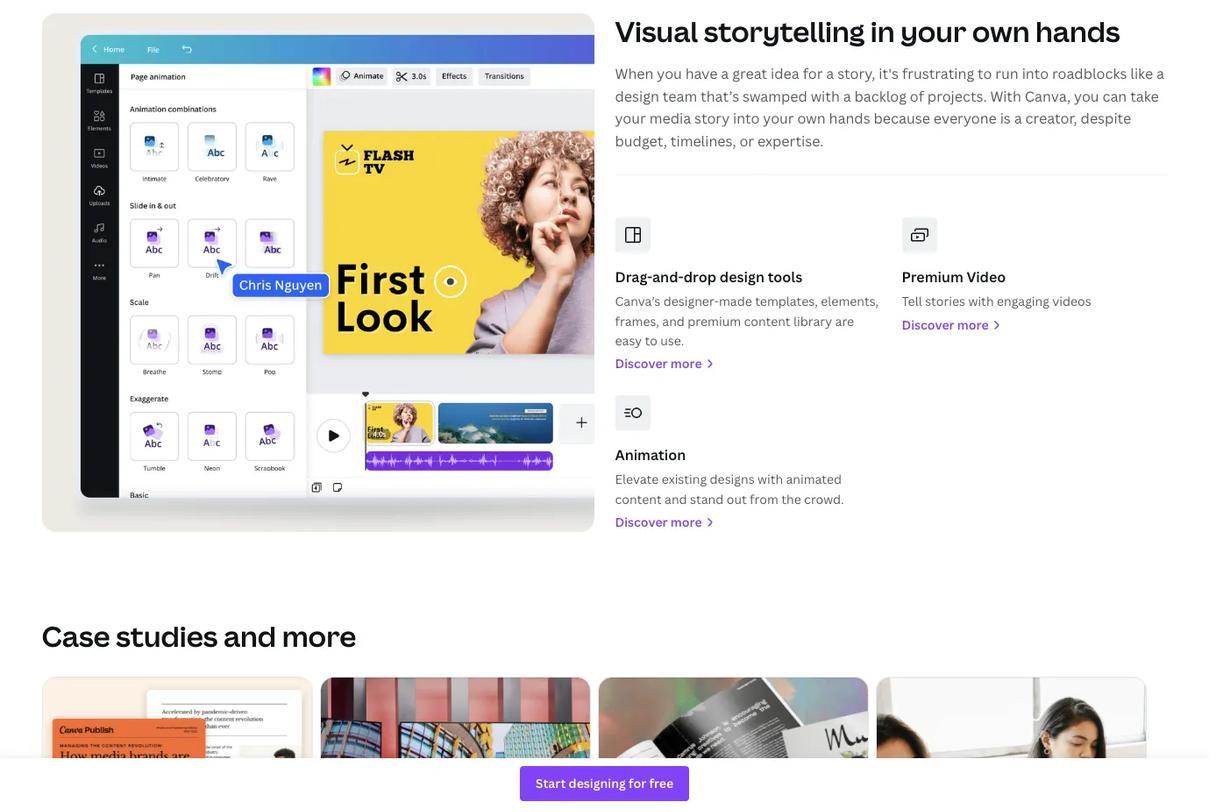 Task type: locate. For each thing, give the bounding box(es) containing it.
design
[[615, 87, 659, 106], [720, 267, 764, 286]]

1 vertical spatial own
[[797, 109, 826, 128]]

crowd.
[[804, 491, 844, 507]]

to left run
[[978, 64, 992, 83]]

discover more for animation
[[615, 514, 702, 530]]

0 vertical spatial design
[[615, 87, 659, 106]]

you down 'roadblocks'
[[1074, 87, 1099, 106]]

1 horizontal spatial design
[[720, 267, 764, 286]]

into up canva,
[[1022, 64, 1049, 83]]

discover more link down "engaging"
[[902, 315, 1167, 335]]

1 horizontal spatial image image
[[876, 678, 1145, 809]]

idea
[[771, 64, 799, 83]]

1 horizontal spatial content
[[744, 313, 791, 329]]

templates,
[[755, 293, 818, 310]]

great
[[732, 64, 767, 83]]

0 horizontal spatial to
[[645, 332, 657, 349]]

0 vertical spatial hands
[[1035, 12, 1120, 50]]

a right like
[[1156, 64, 1164, 83]]

elevate
[[615, 471, 659, 488]]

with
[[811, 87, 840, 106], [968, 293, 994, 310], [758, 471, 783, 488]]

a up that's on the right top of the page
[[721, 64, 729, 83]]

0 vertical spatial discover more link
[[902, 315, 1167, 335]]

and down existing
[[665, 491, 687, 507]]

you
[[657, 64, 682, 83], [1074, 87, 1099, 106]]

content down templates,
[[744, 313, 791, 329]]

can
[[1102, 87, 1127, 106]]

designer-
[[663, 293, 719, 310]]

with inside premium video tell stories with engaging videos
[[968, 293, 994, 310]]

1 horizontal spatial hands
[[1035, 12, 1120, 50]]

with inside when you have a great idea for a story, it's frustrating to run into roadblocks like a design team that's swamped with a backlog of projects. with canva, you can take your media story into your own hands because everyone is a creator, despite budget, timelines, or expertise.
[[811, 87, 840, 106]]

everyone
[[934, 109, 997, 128]]

discover more down stories
[[902, 316, 989, 333]]

drop
[[684, 267, 716, 286]]

1 horizontal spatial with
[[811, 87, 840, 106]]

tools
[[768, 267, 802, 286]]

library
[[793, 313, 832, 329]]

discover
[[902, 316, 954, 333], [615, 355, 668, 372], [615, 514, 668, 530]]

for
[[803, 64, 823, 83]]

0 horizontal spatial image only image
[[320, 678, 590, 809]]

0 vertical spatial with
[[811, 87, 840, 106]]

1 horizontal spatial own
[[972, 12, 1030, 50]]

0 horizontal spatial you
[[657, 64, 682, 83]]

premium video tell stories with engaging videos
[[902, 267, 1091, 310]]

with down video
[[968, 293, 994, 310]]

own
[[972, 12, 1030, 50], [797, 109, 826, 128]]

0 horizontal spatial content
[[615, 491, 662, 507]]

0 vertical spatial into
[[1022, 64, 1049, 83]]

you up team
[[657, 64, 682, 83]]

drag-
[[615, 267, 652, 286]]

discover more link
[[902, 315, 1167, 335], [615, 354, 881, 374], [615, 513, 881, 533]]

0 vertical spatial content
[[744, 313, 791, 329]]

2 vertical spatial discover more
[[615, 514, 702, 530]]

1 image image from the left
[[43, 678, 312, 809]]

hands down backlog
[[829, 109, 870, 128]]

your
[[901, 12, 966, 50], [615, 109, 646, 128], [763, 109, 794, 128]]

roadblocks
[[1052, 64, 1127, 83]]

and up use.
[[662, 313, 685, 329]]

own inside when you have a great idea for a story, it's frustrating to run into roadblocks like a design team that's swamped with a backlog of projects. with canva, you can take your media story into your own hands because everyone is a creator, despite budget, timelines, or expertise.
[[797, 109, 826, 128]]

video
[[967, 267, 1006, 286]]

use.
[[660, 332, 684, 349]]

stories
[[925, 293, 965, 310]]

creator,
[[1025, 109, 1077, 128]]

2 horizontal spatial with
[[968, 293, 994, 310]]

0 vertical spatial discover
[[902, 316, 954, 333]]

1 vertical spatial and
[[665, 491, 687, 507]]

into up the or
[[733, 109, 760, 128]]

image image
[[43, 678, 312, 809], [876, 678, 1145, 809]]

frustrating
[[902, 64, 974, 83]]

story,
[[837, 64, 875, 83]]

with inside animation elevate existing designs with animated content and stand out from the crowd.
[[758, 471, 783, 488]]

to inside drag-and-drop design tools canva's designer-made templates, elements, frames, and premium content library are easy to use.
[[645, 332, 657, 349]]

1 horizontal spatial you
[[1074, 87, 1099, 106]]

hands
[[1035, 12, 1120, 50], [829, 109, 870, 128]]

canva,
[[1025, 87, 1071, 106]]

content
[[744, 313, 791, 329], [615, 491, 662, 507]]

0 vertical spatial to
[[978, 64, 992, 83]]

content down elevate
[[615, 491, 662, 507]]

0 vertical spatial own
[[972, 12, 1030, 50]]

0 horizontal spatial own
[[797, 109, 826, 128]]

0 horizontal spatial with
[[758, 471, 783, 488]]

it's
[[879, 64, 899, 83]]

1 vertical spatial discover more link
[[615, 354, 881, 374]]

and
[[662, 313, 685, 329], [665, 491, 687, 507], [223, 618, 276, 655]]

your down 'swamped'
[[763, 109, 794, 128]]

visual
[[615, 12, 698, 50]]

discover more for drag-and-drop design tools
[[615, 355, 702, 372]]

animation
[[615, 445, 686, 464]]

your up frustrating
[[901, 12, 966, 50]]

image only image
[[320, 678, 590, 809], [598, 678, 868, 809]]

more
[[957, 316, 989, 333], [671, 355, 702, 372], [671, 514, 702, 530], [282, 618, 356, 655]]

2 vertical spatial and
[[223, 618, 276, 655]]

out
[[727, 491, 747, 507]]

despite
[[1081, 109, 1131, 128]]

your up budget,
[[615, 109, 646, 128]]

1 horizontal spatial into
[[1022, 64, 1049, 83]]

0 horizontal spatial image image
[[43, 678, 312, 809]]

1 vertical spatial content
[[615, 491, 662, 507]]

1 horizontal spatial to
[[978, 64, 992, 83]]

the
[[781, 491, 801, 507]]

backlog
[[854, 87, 907, 106]]

into
[[1022, 64, 1049, 83], [733, 109, 760, 128]]

with up from
[[758, 471, 783, 488]]

premium
[[688, 313, 741, 329]]

design down the when
[[615, 87, 659, 106]]

with
[[990, 87, 1021, 106]]

0 horizontal spatial design
[[615, 87, 659, 106]]

own up the expertise. on the right top
[[797, 109, 826, 128]]

0 vertical spatial and
[[662, 313, 685, 329]]

0 horizontal spatial into
[[733, 109, 760, 128]]

and right studies
[[223, 618, 276, 655]]

animation elevate existing designs with animated content and stand out from the crowd.
[[615, 445, 844, 507]]

have
[[685, 64, 718, 83]]

to
[[978, 64, 992, 83], [645, 332, 657, 349]]

discover more down elevate
[[615, 514, 702, 530]]

swamped
[[743, 87, 807, 106]]

1 vertical spatial with
[[968, 293, 994, 310]]

discover more link down premium
[[615, 354, 881, 374]]

1 vertical spatial to
[[645, 332, 657, 349]]

04 mediapublishing image
[[42, 13, 594, 533]]

design inside when you have a great idea for a story, it's frustrating to run into roadblocks like a design team that's swamped with a backlog of projects. with canva, you can take your media story into your own hands because everyone is a creator, despite budget, timelines, or expertise.
[[615, 87, 659, 106]]

discover down the easy
[[615, 355, 668, 372]]

1 horizontal spatial image only image
[[598, 678, 868, 809]]

design up made
[[720, 267, 764, 286]]

and inside drag-and-drop design tools canva's designer-made templates, elements, frames, and premium content library are easy to use.
[[662, 313, 685, 329]]

2 vertical spatial discover more link
[[615, 513, 881, 533]]

1 vertical spatial discover
[[615, 355, 668, 372]]

0 horizontal spatial hands
[[829, 109, 870, 128]]

1 vertical spatial hands
[[829, 109, 870, 128]]

content inside drag-and-drop design tools canva's designer-made templates, elements, frames, and premium content library are easy to use.
[[744, 313, 791, 329]]

discover more link down out
[[615, 513, 881, 533]]

1 vertical spatial discover more
[[615, 355, 702, 372]]

discover more down use.
[[615, 355, 702, 372]]

discover down elevate
[[615, 514, 668, 530]]

2 image image from the left
[[876, 678, 1145, 809]]

when you have a great idea for a story, it's frustrating to run into roadblocks like a design team that's swamped with a backlog of projects. with canva, you can take your media story into your own hands because everyone is a creator, despite budget, timelines, or expertise.
[[615, 64, 1164, 151]]

with for premium
[[968, 293, 994, 310]]

to left use.
[[645, 332, 657, 349]]

2 vertical spatial with
[[758, 471, 783, 488]]

media
[[649, 109, 691, 128]]

canva's
[[615, 293, 660, 310]]

discover down tell
[[902, 316, 954, 333]]

2 vertical spatial discover
[[615, 514, 668, 530]]

own up run
[[972, 12, 1030, 50]]

with down for
[[811, 87, 840, 106]]

discover more
[[902, 316, 989, 333], [615, 355, 702, 372], [615, 514, 702, 530]]

1 vertical spatial design
[[720, 267, 764, 286]]

a
[[721, 64, 729, 83], [826, 64, 834, 83], [1156, 64, 1164, 83], [843, 87, 851, 106], [1014, 109, 1022, 128]]

hands up 'roadblocks'
[[1035, 12, 1120, 50]]



Task type: vqa. For each thing, say whether or not it's contained in the screenshot.
OTHER on the top right
no



Task type: describe. For each thing, give the bounding box(es) containing it.
existing
[[662, 471, 707, 488]]

elements,
[[821, 293, 879, 310]]

2 horizontal spatial your
[[901, 12, 966, 50]]

1 vertical spatial you
[[1074, 87, 1099, 106]]

made
[[719, 293, 752, 310]]

animated
[[786, 471, 842, 488]]

designs
[[710, 471, 755, 488]]

content inside animation elevate existing designs with animated content and stand out from the crowd.
[[615, 491, 662, 507]]

projects.
[[927, 87, 987, 106]]

take
[[1130, 87, 1159, 106]]

story
[[694, 109, 730, 128]]

that's
[[701, 87, 739, 106]]

studies
[[116, 618, 218, 655]]

a right is
[[1014, 109, 1022, 128]]

1 horizontal spatial your
[[763, 109, 794, 128]]

like
[[1130, 64, 1153, 83]]

are
[[835, 313, 854, 329]]

videos
[[1052, 293, 1091, 310]]

design inside drag-and-drop design tools canva's designer-made templates, elements, frames, and premium content library are easy to use.
[[720, 267, 764, 286]]

run
[[995, 64, 1019, 83]]

from
[[750, 491, 778, 507]]

or
[[739, 131, 754, 151]]

a down story,
[[843, 87, 851, 106]]

to inside when you have a great idea for a story, it's frustrating to run into roadblocks like a design team that's swamped with a backlog of projects. with canva, you can take your media story into your own hands because everyone is a creator, despite budget, timelines, or expertise.
[[978, 64, 992, 83]]

budget,
[[615, 131, 667, 151]]

case studies and more
[[42, 618, 356, 655]]

expertise.
[[757, 131, 824, 151]]

2 image only image from the left
[[598, 678, 868, 809]]

when
[[615, 64, 654, 83]]

discover more link for drag-and-drop design tools
[[615, 354, 881, 374]]

hands inside when you have a great idea for a story, it's frustrating to run into roadblocks like a design team that's swamped with a backlog of projects. with canva, you can take your media story into your own hands because everyone is a creator, despite budget, timelines, or expertise.
[[829, 109, 870, 128]]

stand
[[690, 491, 724, 507]]

and-
[[652, 267, 684, 286]]

premium
[[902, 267, 963, 286]]

visual storytelling in your own hands
[[615, 12, 1120, 50]]

of
[[910, 87, 924, 106]]

drag-and-drop design tools canva's designer-made templates, elements, frames, and premium content library are easy to use.
[[615, 267, 879, 349]]

frames,
[[615, 313, 659, 329]]

team
[[663, 87, 697, 106]]

case
[[42, 618, 110, 655]]

discover for drag-and-drop design tools
[[615, 355, 668, 372]]

is
[[1000, 109, 1011, 128]]

in
[[870, 12, 895, 50]]

easy
[[615, 332, 642, 349]]

0 vertical spatial you
[[657, 64, 682, 83]]

discover more link for animation
[[615, 513, 881, 533]]

timelines,
[[671, 131, 736, 151]]

with for animation
[[758, 471, 783, 488]]

because
[[874, 109, 930, 128]]

tell
[[902, 293, 922, 310]]

0 vertical spatial discover more
[[902, 316, 989, 333]]

and inside animation elevate existing designs with animated content and stand out from the crowd.
[[665, 491, 687, 507]]

storytelling
[[704, 12, 865, 50]]

discover for animation
[[615, 514, 668, 530]]

engaging
[[997, 293, 1049, 310]]

1 vertical spatial into
[[733, 109, 760, 128]]

1 image only image from the left
[[320, 678, 590, 809]]

0 horizontal spatial your
[[615, 109, 646, 128]]

a right for
[[826, 64, 834, 83]]



